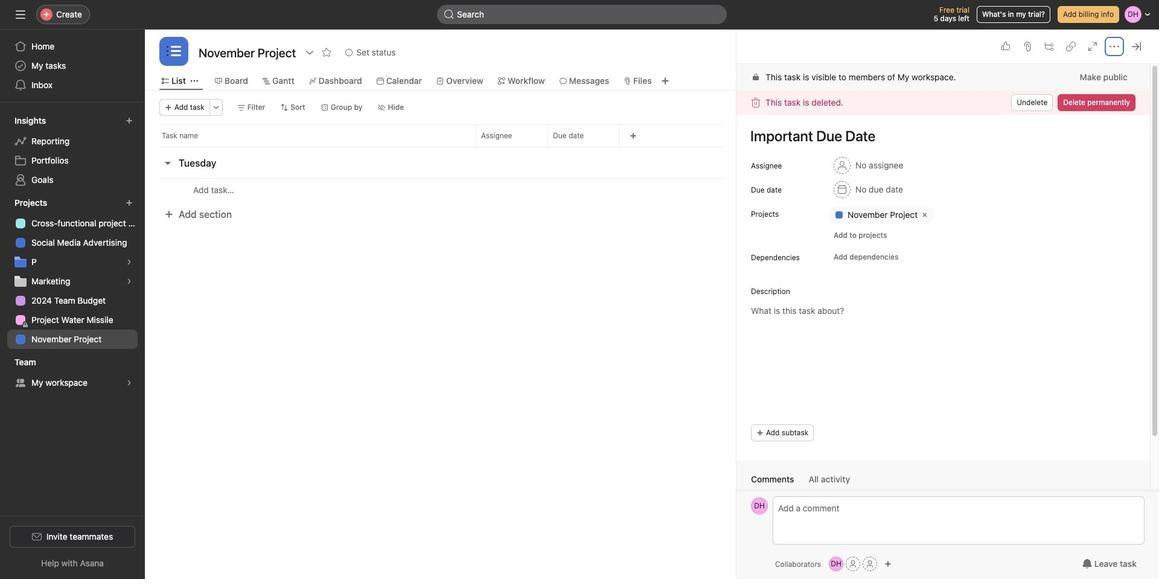 Task type: describe. For each thing, give the bounding box(es) containing it.
global element
[[0, 30, 145, 102]]

main content inside important due date dialog
[[737, 64, 1150, 551]]

0 vertical spatial dh image
[[754, 498, 765, 514]]

add field image
[[630, 132, 637, 139]]

remove image
[[920, 210, 930, 220]]

add tab image
[[660, 76, 670, 86]]

see details, my workspace image
[[126, 379, 133, 386]]

close details image
[[1132, 42, 1141, 51]]

new insights image
[[126, 117, 133, 124]]

more actions for this task image
[[1110, 42, 1119, 51]]

add to starred image
[[322, 48, 332, 57]]

Task Name text field
[[743, 122, 1136, 150]]

new project or portfolio image
[[126, 199, 133, 207]]

1 horizontal spatial dh image
[[831, 557, 842, 571]]

prominent image
[[444, 10, 454, 19]]

insights element
[[0, 110, 145, 192]]

list image
[[167, 44, 181, 59]]

add or remove collaborators image
[[885, 560, 892, 568]]

important due date dialog
[[737, 30, 1159, 579]]



Task type: vqa. For each thing, say whether or not it's contained in the screenshot.
0 likes. click to like this task Image
yes



Task type: locate. For each thing, give the bounding box(es) containing it.
None text field
[[196, 42, 299, 63]]

show options image
[[305, 48, 315, 57]]

add subtask image
[[1045, 42, 1054, 51]]

tab list inside main content
[[751, 473, 1136, 493]]

row
[[145, 124, 737, 147], [159, 146, 722, 147], [145, 178, 737, 201]]

more actions image
[[212, 104, 220, 111]]

main content
[[737, 64, 1150, 551]]

collapse task list for this group image
[[163, 158, 173, 168]]

tab list
[[751, 473, 1136, 493]]

0 horizontal spatial dh image
[[754, 498, 765, 514]]

header tuesday tree grid
[[145, 178, 737, 201]]

0 likes. click to like this task image
[[1001, 42, 1011, 51]]

see details, p image
[[126, 258, 133, 266]]

list box
[[437, 5, 727, 24]]

projects element
[[0, 192, 145, 351]]

teams element
[[0, 351, 145, 395]]

1 vertical spatial dh image
[[831, 557, 842, 571]]

attachments: add a file to this task, important due date image
[[1023, 42, 1033, 51]]

dh image
[[754, 498, 765, 514], [831, 557, 842, 571]]

tab actions image
[[191, 77, 198, 85]]

see details, marketing image
[[126, 278, 133, 285]]

copy task link image
[[1066, 42, 1076, 51]]

hide sidebar image
[[16, 10, 25, 19]]

full screen image
[[1088, 42, 1098, 51]]



